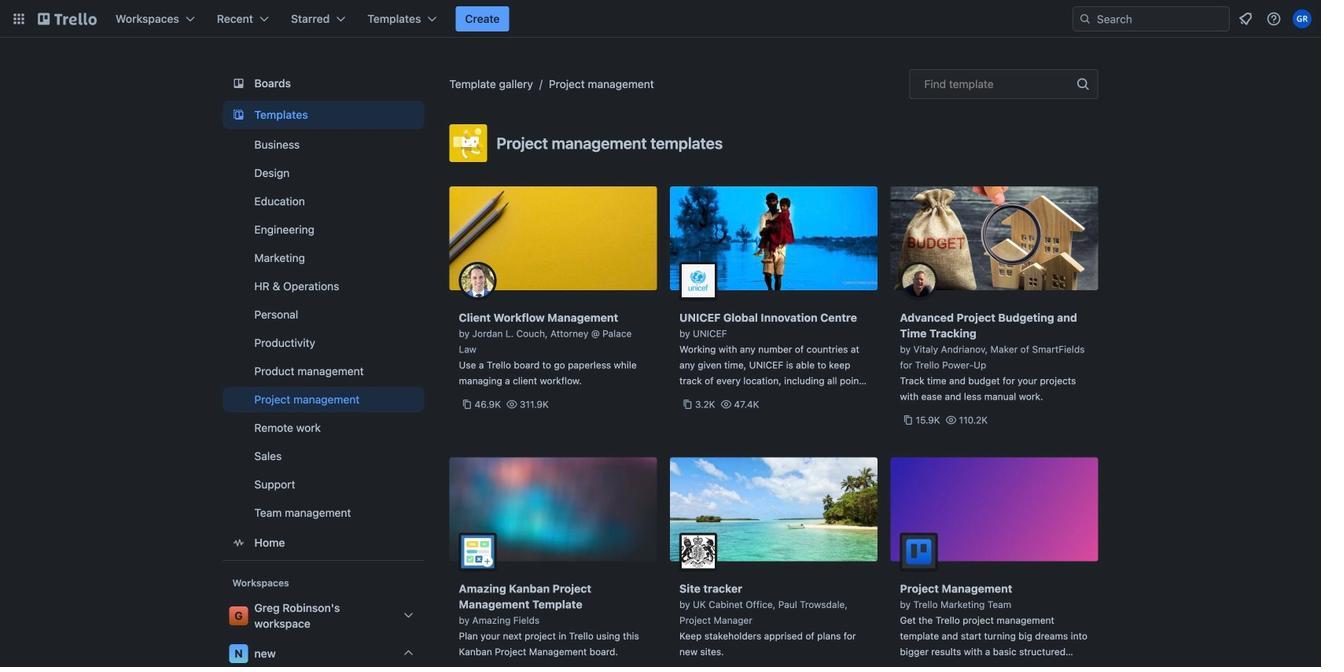 Task type: vqa. For each thing, say whether or not it's contained in the screenshot.
Back to home image
yes



Task type: locate. For each thing, give the bounding box(es) containing it.
vitaly andrianov, maker of smartfields for trello power-up image
[[900, 262, 938, 300]]

greg robinson (gregrobinson96) image
[[1293, 9, 1312, 28]]

search image
[[1079, 13, 1092, 25]]

Search field
[[1092, 7, 1230, 31]]

unicef image
[[680, 262, 718, 300]]

trello marketing team image
[[900, 533, 938, 571]]

primary element
[[0, 0, 1322, 38]]

project management icon image
[[450, 124, 487, 162]]

None field
[[910, 69, 1099, 99]]

amazing fields image
[[459, 533, 497, 571]]

template board image
[[229, 105, 248, 124]]



Task type: describe. For each thing, give the bounding box(es) containing it.
home image
[[229, 533, 248, 552]]

back to home image
[[38, 6, 97, 31]]

open information menu image
[[1267, 11, 1282, 27]]

0 notifications image
[[1237, 9, 1256, 28]]

jordan l. couch, attorney @ palace law image
[[459, 262, 497, 300]]

board image
[[229, 74, 248, 93]]

uk cabinet office, paul trowsdale, project manager image
[[680, 533, 718, 571]]



